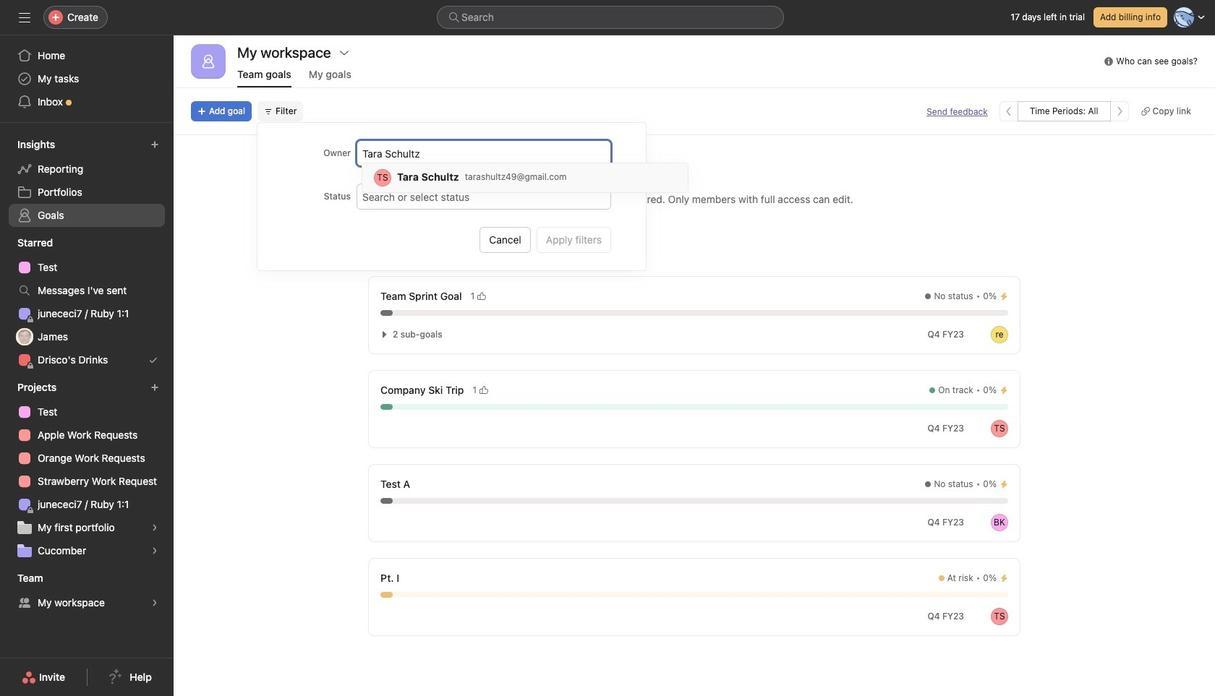 Task type: describe. For each thing, give the bounding box(es) containing it.
0 vertical spatial 1 like. click to like this task image
[[478, 292, 486, 301]]

Search or select goal owner text field
[[362, 145, 603, 162]]

2 toggle owner popover image from the top
[[991, 420, 1009, 438]]

global element
[[0, 35, 174, 122]]

show options image
[[338, 47, 350, 59]]

projects element
[[0, 375, 174, 566]]

1 toggle owner popover image from the top
[[991, 326, 1009, 344]]

copy link image
[[1141, 107, 1150, 116]]

1 vertical spatial 1 like. click to like this task image
[[480, 386, 488, 395]]

teams element
[[0, 566, 174, 618]]



Task type: locate. For each thing, give the bounding box(es) containing it.
1 like. click to like this task image
[[478, 292, 486, 301], [480, 386, 488, 395]]

2 toggle owner popover image from the top
[[991, 608, 1009, 626]]

0 vertical spatial toggle owner popover image
[[991, 514, 1009, 532]]

see details, my first portfolio image
[[150, 524, 159, 533]]

Search or select status text field
[[362, 188, 603, 205]]

Mission title text field
[[360, 147, 433, 180]]

see details, cucomber image
[[150, 547, 159, 556]]

new insights image
[[150, 140, 159, 149]]

insights element
[[0, 132, 174, 230]]

1 vertical spatial toggle owner popover image
[[991, 608, 1009, 626]]

hide sidebar image
[[19, 12, 30, 23]]

toggle owner popover image
[[991, 514, 1009, 532], [991, 608, 1009, 626]]

see details, my workspace image
[[150, 599, 159, 608]]

list box
[[437, 6, 784, 29]]

toggle owner popover image
[[991, 326, 1009, 344], [991, 420, 1009, 438]]

0 vertical spatial toggle owner popover image
[[991, 326, 1009, 344]]

new project or portfolio image
[[150, 383, 159, 392]]

starred element
[[0, 230, 174, 375]]

1 toggle owner popover image from the top
[[991, 514, 1009, 532]]

1 vertical spatial toggle owner popover image
[[991, 420, 1009, 438]]



Task type: vqa. For each thing, say whether or not it's contained in the screenshot.
1 like. Click to like this task icon
yes



